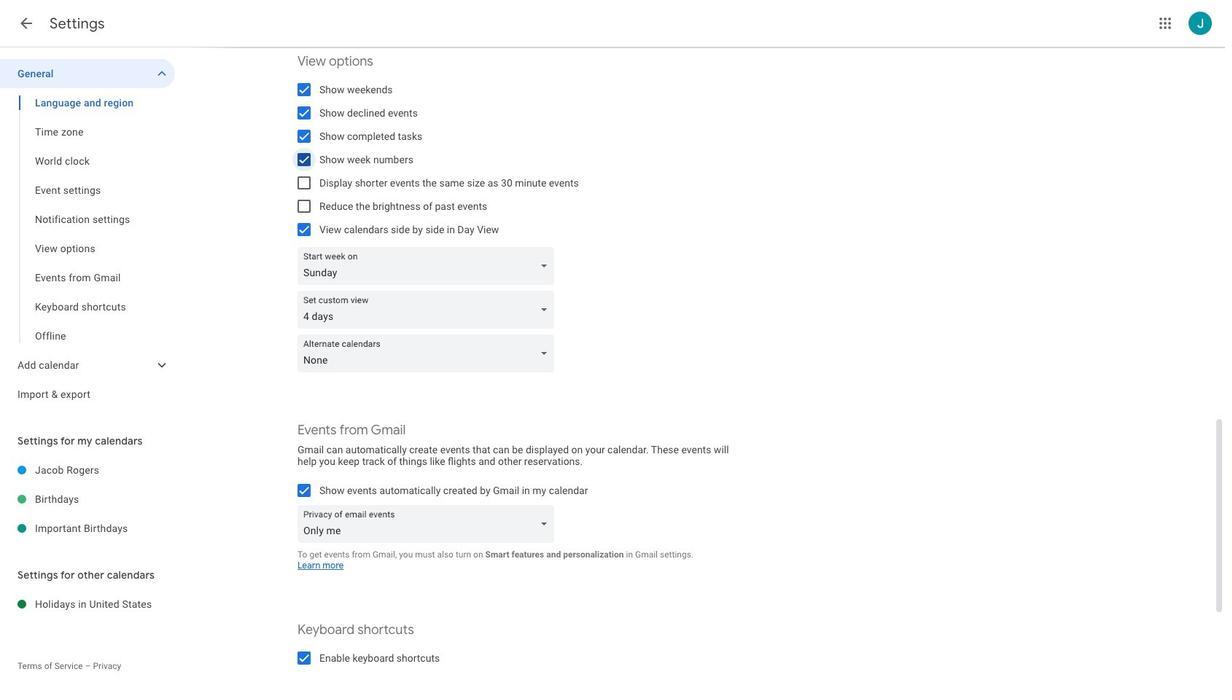 Task type: describe. For each thing, give the bounding box(es) containing it.
go back image
[[18, 15, 35, 32]]

2 tree from the top
[[0, 456, 175, 544]]

holidays in united states tree item
[[0, 590, 175, 620]]



Task type: locate. For each thing, give the bounding box(es) containing it.
jacob rogers tree item
[[0, 456, 175, 485]]

1 vertical spatial tree
[[0, 456, 175, 544]]

tree
[[0, 59, 175, 409], [0, 456, 175, 544]]

heading
[[50, 15, 105, 33]]

group
[[0, 88, 175, 351]]

1 tree from the top
[[0, 59, 175, 409]]

0 vertical spatial tree
[[0, 59, 175, 409]]

birthdays tree item
[[0, 485, 175, 514]]

general tree item
[[0, 59, 175, 88]]

important birthdays tree item
[[0, 514, 175, 544]]

None field
[[298, 247, 560, 285], [298, 291, 560, 329], [298, 335, 560, 373], [298, 506, 560, 544], [298, 247, 560, 285], [298, 291, 560, 329], [298, 335, 560, 373], [298, 506, 560, 544]]



Task type: vqa. For each thing, say whether or not it's contained in the screenshot.
"FIELD"
yes



